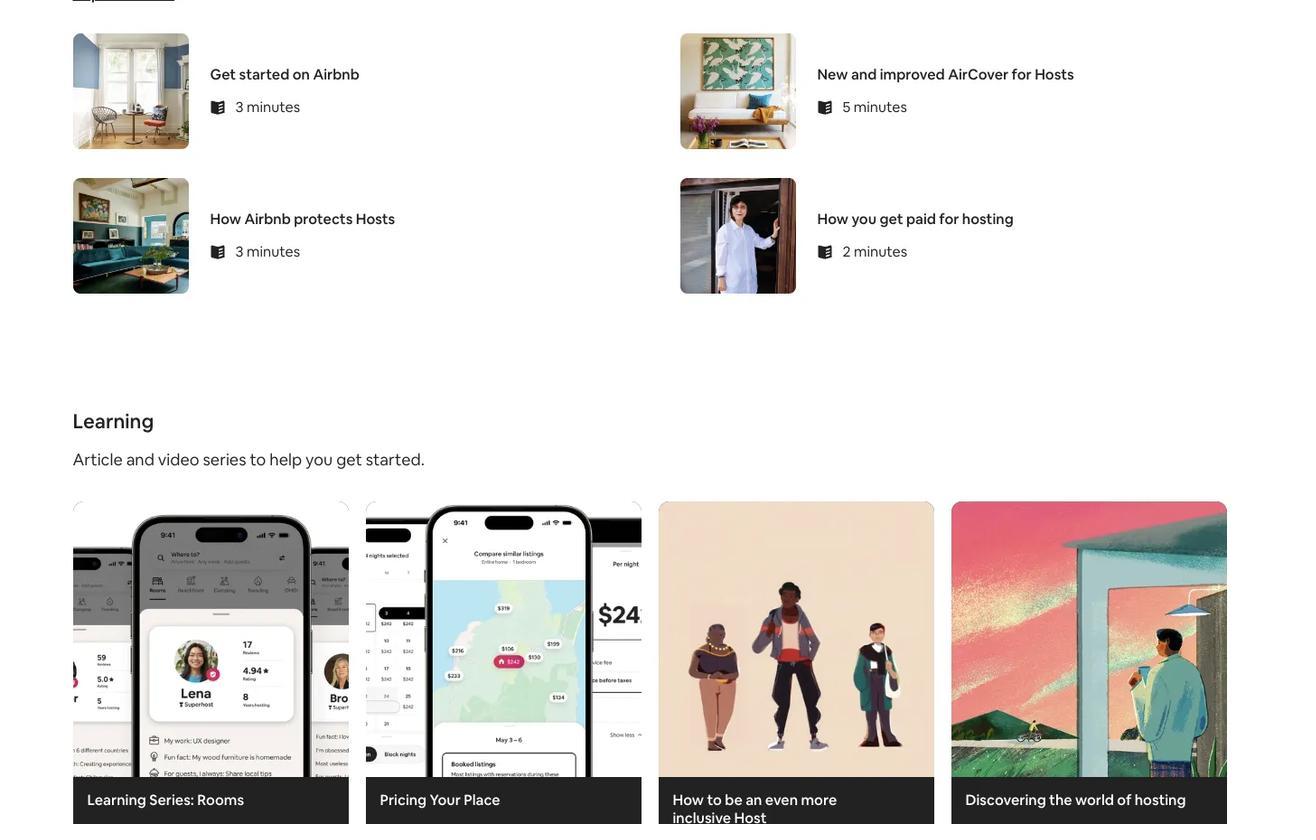 Task type: vqa. For each thing, say whether or not it's contained in the screenshot.
third 8+ from the bottom of the Filters "Dialog"
no



Task type: locate. For each thing, give the bounding box(es) containing it.
and left video
[[126, 450, 155, 470]]

learning for learning
[[73, 409, 154, 434]]

1 vertical spatial 3 minutes
[[236, 243, 300, 262]]

5 minutes
[[843, 98, 908, 117]]

aircover
[[949, 65, 1009, 84]]

get started on airbnb
[[210, 65, 360, 84]]

how to be an even more inclusive host
[[673, 791, 837, 825]]

1 vertical spatial learning
[[87, 791, 146, 810]]

for hosts
[[1012, 65, 1075, 84]]

how
[[210, 210, 241, 229], [818, 210, 849, 229], [673, 791, 704, 810]]

an
[[746, 791, 763, 810]]

minutes down airbnb
[[247, 243, 300, 262]]

a painting of herons anchors a sunny room with bookshelves along one wall and a coffee table in the foreground. image
[[680, 34, 796, 150], [680, 34, 796, 150]]

learning left series: rooms
[[87, 791, 146, 810]]

to left the help at the bottom of page
[[250, 450, 266, 470]]

0 vertical spatial and
[[852, 65, 877, 84]]

series
[[203, 450, 246, 470]]

3 down get
[[236, 98, 244, 117]]

3 minutes
[[236, 98, 300, 117], [236, 243, 300, 262]]

you left get
[[852, 210, 877, 229]]

improved
[[880, 65, 945, 84]]

0 vertical spatial 3
[[236, 98, 244, 117]]

how inside how to be an even more inclusive host
[[673, 791, 704, 810]]

world
[[1076, 791, 1115, 810]]

series: rooms
[[149, 791, 244, 810]]

your place
[[430, 791, 501, 810]]

3 minutes for airbnb
[[236, 243, 300, 262]]

minutes right the 5
[[854, 98, 908, 117]]

you
[[852, 210, 877, 229], [306, 450, 333, 470]]

2 horizontal spatial how
[[818, 210, 849, 229]]

2 3 minutes from the top
[[236, 243, 300, 262]]

illustration of a person holding a coffee looking out the window at a biker passing by. image
[[952, 502, 1227, 778], [952, 502, 1227, 778]]

3 down 'how airbnb protects hosts'
[[236, 243, 244, 262]]

paid
[[907, 210, 937, 229]]

of hosting
[[1118, 791, 1187, 810]]

blue living room with fireplace in the corner. image
[[73, 34, 189, 150], [73, 34, 189, 150]]

1 3 minutes from the top
[[236, 98, 300, 117]]

you right the help at the bottom of page
[[306, 450, 333, 470]]

1 vertical spatial to
[[707, 791, 722, 810]]

learning up article
[[73, 409, 154, 434]]

protects hosts
[[294, 210, 395, 229]]

0 vertical spatial learning
[[73, 409, 154, 434]]

a mobile phone shows a map of similar listings. in the background, two more phones show calendar and price breakdown tools. image
[[366, 502, 641, 778], [366, 502, 641, 778]]

minutes for started
[[247, 98, 300, 117]]

0 horizontal spatial and
[[126, 450, 155, 470]]

0 horizontal spatial to
[[250, 450, 266, 470]]

1 vertical spatial 3
[[236, 243, 244, 262]]

2 3 from the top
[[236, 243, 244, 262]]

1 vertical spatial you
[[306, 450, 333, 470]]

how left airbnb
[[210, 210, 241, 229]]

0 vertical spatial 3 minutes
[[236, 98, 300, 117]]

3 minutes down started
[[236, 98, 300, 117]]

3 minutes down airbnb
[[236, 243, 300, 262]]

1 3 from the top
[[236, 98, 244, 117]]

how for how you get paid for hosting
[[818, 210, 849, 229]]

how up 2
[[818, 210, 849, 229]]

five people with a variety of body types and skin tones, and one of them is using a cane. image
[[659, 502, 934, 778], [659, 502, 934, 778]]

discovering the world of hosting link
[[952, 502, 1230, 825]]

3 minutes for started
[[236, 98, 300, 117]]

3 for how
[[236, 243, 244, 262]]

side-by-side phone screens show the tops of five host passports, with each host's photo, name, and a few personal details. image
[[73, 502, 349, 778], [73, 502, 349, 778]]

to left be
[[707, 791, 722, 810]]

and right new on the top right
[[852, 65, 877, 84]]

a person stands in an open doorway. they're wearing a white, button-down shirt, tinted glasses, and red lipstick. image
[[680, 178, 796, 294], [680, 178, 796, 294]]

learning series: rooms link
[[73, 502, 351, 825]]

0 vertical spatial you
[[852, 210, 877, 229]]

learning
[[73, 409, 154, 434], [87, 791, 146, 810]]

0 horizontal spatial how
[[210, 210, 241, 229]]

1 horizontal spatial to
[[707, 791, 722, 810]]

how airbnb protects hosts
[[210, 210, 395, 229]]

to
[[250, 450, 266, 470], [707, 791, 722, 810]]

a bright and airy living room with a turquoise couch. image
[[73, 178, 189, 294], [73, 178, 189, 294]]

1 vertical spatial and
[[126, 450, 155, 470]]

how left be
[[673, 791, 704, 810]]

minutes
[[247, 98, 300, 117], [854, 98, 908, 117], [247, 243, 300, 262], [854, 243, 908, 262]]

3
[[236, 98, 244, 117], [236, 243, 244, 262]]

get
[[880, 210, 904, 229]]

minutes right 2
[[854, 243, 908, 262]]

and for improved
[[852, 65, 877, 84]]

1 horizontal spatial how
[[673, 791, 704, 810]]

and
[[852, 65, 877, 84], [126, 450, 155, 470]]

2 minutes
[[843, 243, 908, 262]]

minutes down started
[[247, 98, 300, 117]]

1 horizontal spatial and
[[852, 65, 877, 84]]

new and improved aircover for hosts
[[818, 65, 1075, 84]]

even
[[766, 791, 798, 810]]



Task type: describe. For each thing, give the bounding box(es) containing it.
how to be an even more inclusive host link
[[659, 502, 937, 825]]

video
[[158, 450, 199, 470]]

be
[[725, 791, 743, 810]]

for hosting
[[940, 210, 1014, 229]]

pricing your place
[[380, 791, 501, 810]]

the
[[1050, 791, 1073, 810]]

learning for learning series: rooms
[[87, 791, 146, 810]]

minutes for airbnb
[[247, 243, 300, 262]]

started
[[239, 65, 290, 84]]

5
[[843, 98, 851, 117]]

pricing your place link
[[366, 502, 644, 825]]

get
[[210, 65, 236, 84]]

more
[[801, 791, 837, 810]]

pricing
[[380, 791, 427, 810]]

1 horizontal spatial you
[[852, 210, 877, 229]]

airbnb
[[244, 210, 291, 229]]

discovering the world of hosting
[[966, 791, 1187, 810]]

and for video
[[126, 450, 155, 470]]

article
[[73, 450, 123, 470]]

how you get paid for hosting
[[818, 210, 1014, 229]]

on airbnb
[[293, 65, 360, 84]]

how for how airbnb protects hosts
[[210, 210, 241, 229]]

0 horizontal spatial you
[[306, 450, 333, 470]]

minutes for and
[[854, 98, 908, 117]]

article and video series to help you get started.
[[73, 450, 425, 470]]

to inside how to be an even more inclusive host
[[707, 791, 722, 810]]

how for how to be an even more inclusive host
[[673, 791, 704, 810]]

minutes for you
[[854, 243, 908, 262]]

new
[[818, 65, 848, 84]]

3 for get
[[236, 98, 244, 117]]

learning series: rooms
[[87, 791, 244, 810]]

help
[[270, 450, 302, 470]]

discovering
[[966, 791, 1047, 810]]

2
[[843, 243, 851, 262]]

get started.
[[336, 450, 425, 470]]

0 vertical spatial to
[[250, 450, 266, 470]]

inclusive host
[[673, 810, 767, 825]]



